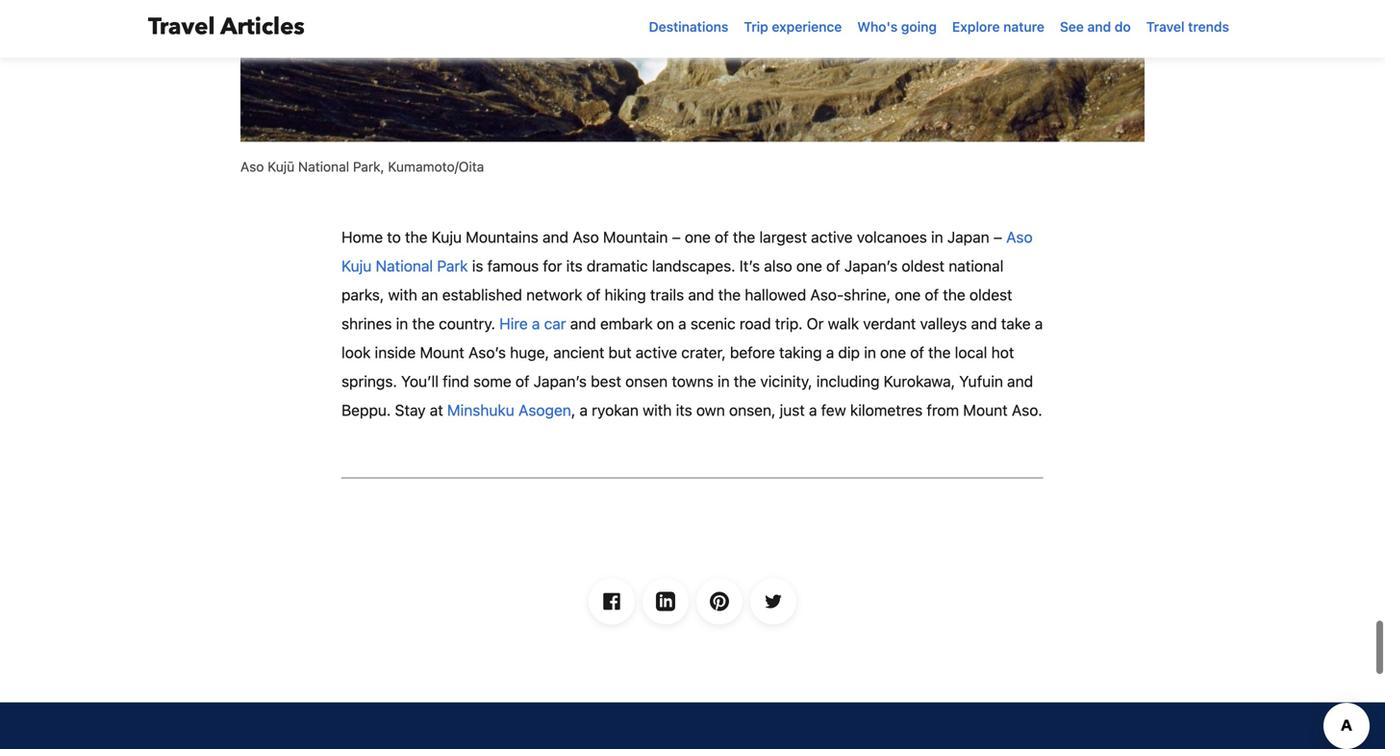 Task type: describe. For each thing, give the bounding box(es) containing it.
the up 'minshuku asogen , a ryokan with its own onsen, just a few kilometres from mount aso.'
[[734, 372, 756, 391]]

or
[[807, 315, 824, 333]]

a right on
[[678, 315, 687, 333]]

one up "verdant" at top right
[[895, 286, 921, 304]]

in inside is famous for its dramatic landscapes. it's also one of japan's oldest national parks, with an established network of hiking trails and the hallowed aso-shrine, one of the oldest shrines in the country.
[[396, 315, 408, 333]]

own
[[696, 401, 725, 420]]

aso for park,
[[241, 159, 264, 175]]

going
[[901, 19, 937, 35]]

travel for travel trends
[[1147, 19, 1185, 35]]

explore
[[952, 19, 1000, 35]]

aso.
[[1012, 401, 1043, 420]]

the down valleys
[[928, 344, 951, 362]]

in left japan
[[931, 228, 943, 246]]

the up scenic in the top of the page
[[718, 286, 741, 304]]

crater,
[[681, 344, 726, 362]]

stay
[[395, 401, 426, 420]]

1 horizontal spatial mount
[[963, 401, 1008, 420]]

and up local
[[971, 315, 997, 333]]

one inside the and embark on a scenic road trip. or walk verdant valleys and take a look inside mount aso's huge, ancient but active crater, before taking a dip in one of the local hot springs. you'll find some of japan's best onsen towns in the vicinity, including kurokawa, yufuin and beppu. stay at
[[880, 344, 906, 362]]

travel trends
[[1147, 19, 1229, 35]]

and up for
[[543, 228, 569, 246]]

famous
[[487, 257, 539, 275]]

local
[[955, 344, 987, 362]]

travel articles
[[148, 11, 305, 43]]

largest
[[760, 228, 807, 246]]

established
[[442, 286, 522, 304]]

parks,
[[342, 286, 384, 304]]

ancient
[[553, 344, 605, 362]]

do
[[1115, 19, 1131, 35]]

of up "landscapes."
[[715, 228, 729, 246]]

trip experience link
[[736, 10, 850, 44]]

mount inside the and embark on a scenic road trip. or walk verdant valleys and take a look inside mount aso's huge, ancient but active crater, before taking a dip in one of the local hot springs. you'll find some of japan's best onsen towns in the vicinity, including kurokawa, yufuin and beppu. stay at
[[420, 344, 465, 362]]

experience
[[772, 19, 842, 35]]

the up valleys
[[943, 286, 966, 304]]

national for park,
[[298, 159, 349, 175]]

shrine,
[[844, 286, 891, 304]]

at
[[430, 401, 443, 420]]

minshuku asogen link
[[447, 401, 571, 420]]

an
[[421, 286, 438, 304]]

trails
[[650, 286, 684, 304]]

with inside is famous for its dramatic landscapes. it's also one of japan's oldest national parks, with an established network of hiking trails and the hallowed aso-shrine, one of the oldest shrines in the country.
[[388, 286, 417, 304]]

beppu.
[[342, 401, 391, 420]]

country.
[[439, 315, 495, 333]]

ryokan
[[592, 401, 639, 420]]

a right ,
[[580, 401, 588, 420]]

before
[[730, 344, 775, 362]]

one right also
[[796, 257, 822, 275]]

including
[[817, 372, 880, 391]]

of up the "aso-"
[[826, 257, 841, 275]]

national for park
[[376, 257, 433, 275]]

onsen
[[625, 372, 668, 391]]

you'll
[[401, 372, 439, 391]]

articles
[[220, 11, 305, 43]]

1 horizontal spatial with
[[643, 401, 672, 420]]

aso for park
[[1006, 228, 1033, 246]]

in right dip
[[864, 344, 876, 362]]

a left 'car'
[[532, 315, 540, 333]]

and left do
[[1088, 19, 1111, 35]]

also
[[764, 257, 792, 275]]

travel trends link
[[1139, 10, 1237, 44]]

hiking
[[605, 286, 646, 304]]

but
[[609, 344, 632, 362]]

trip
[[744, 19, 769, 35]]

1 horizontal spatial its
[[676, 401, 692, 420]]

see and do link
[[1052, 10, 1139, 44]]

of left "hiking"
[[587, 286, 601, 304]]

aso kuju national park link
[[342, 228, 1033, 275]]

hallowed
[[745, 286, 806, 304]]

look
[[342, 344, 371, 362]]

national
[[949, 257, 1004, 275]]

some
[[473, 372, 511, 391]]

to
[[387, 228, 401, 246]]

yufuin
[[959, 372, 1003, 391]]

who's
[[857, 19, 898, 35]]

trip experience
[[744, 19, 842, 35]]

1 horizontal spatial oldest
[[970, 286, 1013, 304]]

2 – from the left
[[994, 228, 1002, 246]]

1 horizontal spatial aso
[[573, 228, 599, 246]]

hot
[[992, 344, 1014, 362]]

network
[[526, 286, 583, 304]]

see and do
[[1060, 19, 1131, 35]]

travel for travel articles
[[148, 11, 215, 43]]

active inside the and embark on a scenic road trip. or walk verdant valleys and take a look inside mount aso's huge, ancient but active crater, before taking a dip in one of the local hot springs. you'll find some of japan's best onsen towns in the vicinity, including kurokawa, yufuin and beppu. stay at
[[636, 344, 677, 362]]

huge,
[[510, 344, 549, 362]]

kumamoto/oita
[[388, 159, 484, 175]]

park
[[437, 257, 468, 275]]

kilometres
[[850, 401, 923, 420]]

japan
[[948, 228, 990, 246]]

and embark on a scenic road trip. or walk verdant valleys and take a look inside mount aso's huge, ancient but active crater, before taking a dip in one of the local hot springs. you'll find some of japan's best onsen towns in the vicinity, including kurokawa, yufuin and beppu. stay at
[[342, 315, 1043, 420]]

the down the "an" at the top left
[[412, 315, 435, 333]]

of down 'huge,'
[[516, 372, 530, 391]]



Task type: locate. For each thing, give the bounding box(es) containing it.
car
[[544, 315, 566, 333]]

0 vertical spatial japan's
[[845, 257, 898, 275]]

0 vertical spatial its
[[566, 257, 583, 275]]

with
[[388, 286, 417, 304], [643, 401, 672, 420]]

1 horizontal spatial travel
[[1147, 19, 1185, 35]]

of
[[715, 228, 729, 246], [826, 257, 841, 275], [587, 286, 601, 304], [925, 286, 939, 304], [910, 344, 924, 362], [516, 372, 530, 391]]

taking
[[779, 344, 822, 362]]

with down onsen
[[643, 401, 672, 420]]

who's going
[[857, 19, 937, 35]]

0 vertical spatial active
[[811, 228, 853, 246]]

vicinity,
[[760, 372, 812, 391]]

oldest down volcanoes
[[902, 257, 945, 275]]

its left own
[[676, 401, 692, 420]]

asogen
[[519, 401, 571, 420]]

embark
[[600, 315, 653, 333]]

few
[[821, 401, 846, 420]]

one up "landscapes."
[[685, 228, 711, 246]]

explore nature link
[[945, 10, 1052, 44]]

japan's up shrine,
[[845, 257, 898, 275]]

take
[[1001, 315, 1031, 333]]

hire a car
[[499, 315, 566, 333]]

0 horizontal spatial with
[[388, 286, 417, 304]]

1 horizontal spatial kuju
[[432, 228, 462, 246]]

and up aso.
[[1007, 372, 1033, 391]]

walk
[[828, 315, 859, 333]]

mountain
[[603, 228, 668, 246]]

hire a car link
[[499, 315, 566, 333]]

the right "to"
[[405, 228, 428, 246]]

it's
[[740, 257, 760, 275]]

1 vertical spatial with
[[643, 401, 672, 420]]

1 vertical spatial mount
[[963, 401, 1008, 420]]

aso kujū national park, kumamoto/oita
[[241, 159, 484, 175]]

1 – from the left
[[672, 228, 681, 246]]

shrines
[[342, 315, 392, 333]]

see
[[1060, 19, 1084, 35]]

minshuku asogen , a ryokan with its own onsen, just a few kilometres from mount aso.
[[447, 401, 1043, 420]]

one down "verdant" at top right
[[880, 344, 906, 362]]

aso left kujū at the left of the page
[[241, 159, 264, 175]]

and down "landscapes."
[[688, 286, 714, 304]]

for
[[543, 257, 562, 275]]

– right japan
[[994, 228, 1002, 246]]

a right the take
[[1035, 315, 1043, 333]]

the up it's
[[733, 228, 755, 246]]

0 horizontal spatial aso
[[241, 159, 264, 175]]

kurokawa,
[[884, 372, 955, 391]]

best
[[591, 372, 621, 391]]

aso's
[[469, 344, 506, 362]]

japan's up ,
[[534, 372, 587, 391]]

in up the inside
[[396, 315, 408, 333]]

is famous for its dramatic landscapes. it's also one of japan's oldest national parks, with an established network of hiking trails and the hallowed aso-shrine, one of the oldest shrines in the country.
[[342, 257, 1013, 333]]

0 horizontal spatial kuju
[[342, 257, 372, 275]]

national down "to"
[[376, 257, 433, 275]]

in right the towns
[[718, 372, 730, 391]]

0 horizontal spatial japan's
[[534, 372, 587, 391]]

1 horizontal spatial –
[[994, 228, 1002, 246]]

landscapes.
[[652, 257, 736, 275]]

just
[[780, 401, 805, 420]]

2 horizontal spatial aso
[[1006, 228, 1033, 246]]

a
[[532, 315, 540, 333], [678, 315, 687, 333], [1035, 315, 1043, 333], [826, 344, 834, 362], [580, 401, 588, 420], [809, 401, 817, 420]]

verdant
[[863, 315, 916, 333]]

onsen,
[[729, 401, 776, 420]]

aso kuju national park
[[342, 228, 1033, 275]]

0 horizontal spatial –
[[672, 228, 681, 246]]

kuju down home
[[342, 257, 372, 275]]

who's going link
[[850, 10, 945, 44]]

,
[[571, 401, 576, 420]]

1 horizontal spatial national
[[376, 257, 433, 275]]

aso right japan
[[1006, 228, 1033, 246]]

dip
[[838, 344, 860, 362]]

hire
[[499, 315, 528, 333]]

travel
[[148, 11, 215, 43], [1147, 19, 1185, 35]]

destinations link
[[641, 10, 736, 44]]

0 horizontal spatial active
[[636, 344, 677, 362]]

national inside aso kuju national park
[[376, 257, 433, 275]]

from
[[927, 401, 959, 420]]

a left few
[[809, 401, 817, 420]]

with left the "an" at the top left
[[388, 286, 417, 304]]

national
[[298, 159, 349, 175], [376, 257, 433, 275]]

home to the kuju mountains and aso mountain – one of the largest active volcanoes in japan –
[[342, 228, 1006, 246]]

mount up find
[[420, 344, 465, 362]]

–
[[672, 228, 681, 246], [994, 228, 1002, 246]]

of up valleys
[[925, 286, 939, 304]]

aso up the dramatic
[[573, 228, 599, 246]]

aso
[[241, 159, 264, 175], [573, 228, 599, 246], [1006, 228, 1033, 246]]

active right the largest
[[811, 228, 853, 246]]

is
[[472, 257, 483, 275]]

aso-
[[810, 286, 844, 304]]

japan's inside is famous for its dramatic landscapes. it's also one of japan's oldest national parks, with an established network of hiking trails and the hallowed aso-shrine, one of the oldest shrines in the country.
[[845, 257, 898, 275]]

road
[[740, 315, 771, 333]]

find
[[443, 372, 469, 391]]

the
[[405, 228, 428, 246], [733, 228, 755, 246], [718, 286, 741, 304], [943, 286, 966, 304], [412, 315, 435, 333], [928, 344, 951, 362], [734, 372, 756, 391]]

nature
[[1004, 19, 1045, 35]]

0 vertical spatial kuju
[[432, 228, 462, 246]]

destinations
[[649, 19, 729, 35]]

its
[[566, 257, 583, 275], [676, 401, 692, 420]]

travel right do
[[1147, 19, 1185, 35]]

park,
[[353, 159, 384, 175]]

mount
[[420, 344, 465, 362], [963, 401, 1008, 420]]

1 vertical spatial japan's
[[534, 372, 587, 391]]

active down on
[[636, 344, 677, 362]]

1 vertical spatial oldest
[[970, 286, 1013, 304]]

travel left articles
[[148, 11, 215, 43]]

0 vertical spatial oldest
[[902, 257, 945, 275]]

of up kurokawa, on the right
[[910, 344, 924, 362]]

trends
[[1188, 19, 1229, 35]]

scenic
[[691, 315, 736, 333]]

1 vertical spatial national
[[376, 257, 433, 275]]

volcanoes
[[857, 228, 927, 246]]

towns
[[672, 372, 714, 391]]

and inside is famous for its dramatic landscapes. it's also one of japan's oldest national parks, with an established network of hiking trails and the hallowed aso-shrine, one of the oldest shrines in the country.
[[688, 286, 714, 304]]

mount down yufuin
[[963, 401, 1008, 420]]

0 horizontal spatial oldest
[[902, 257, 945, 275]]

dramatic
[[587, 257, 648, 275]]

explore nature
[[952, 19, 1045, 35]]

1 vertical spatial its
[[676, 401, 692, 420]]

aso inside aso kuju national park
[[1006, 228, 1033, 246]]

and right 'car'
[[570, 315, 596, 333]]

kuju up 'park' in the top left of the page
[[432, 228, 462, 246]]

oldest down national
[[970, 286, 1013, 304]]

japan's inside the and embark on a scenic road trip. or walk verdant valleys and take a look inside mount aso's huge, ancient but active crater, before taking a dip in one of the local hot springs. you'll find some of japan's best onsen towns in the vicinity, including kurokawa, yufuin and beppu. stay at
[[534, 372, 587, 391]]

0 horizontal spatial its
[[566, 257, 583, 275]]

1 vertical spatial kuju
[[342, 257, 372, 275]]

0 vertical spatial mount
[[420, 344, 465, 362]]

1 horizontal spatial active
[[811, 228, 853, 246]]

0 horizontal spatial mount
[[420, 344, 465, 362]]

its right for
[[566, 257, 583, 275]]

its inside is famous for its dramatic landscapes. it's also one of japan's oldest national parks, with an established network of hiking trails and the hallowed aso-shrine, one of the oldest shrines in the country.
[[566, 257, 583, 275]]

kuju inside aso kuju national park
[[342, 257, 372, 275]]

a left dip
[[826, 344, 834, 362]]

in
[[931, 228, 943, 246], [396, 315, 408, 333], [864, 344, 876, 362], [718, 372, 730, 391]]

national right kujū at the left of the page
[[298, 159, 349, 175]]

1 horizontal spatial japan's
[[845, 257, 898, 275]]

0 vertical spatial with
[[388, 286, 417, 304]]

0 horizontal spatial travel
[[148, 11, 215, 43]]

0 vertical spatial national
[[298, 159, 349, 175]]

1 vertical spatial active
[[636, 344, 677, 362]]

springs.
[[342, 372, 397, 391]]

inside
[[375, 344, 416, 362]]

home
[[342, 228, 383, 246]]

minshuku
[[447, 401, 515, 420]]

japan's
[[845, 257, 898, 275], [534, 372, 587, 391]]

– up "landscapes."
[[672, 228, 681, 246]]

mountains
[[466, 228, 539, 246]]

kujū
[[268, 159, 295, 175]]

0 horizontal spatial national
[[298, 159, 349, 175]]



Task type: vqa. For each thing, say whether or not it's contained in the screenshot.
9.0 inside scored 9 element
no



